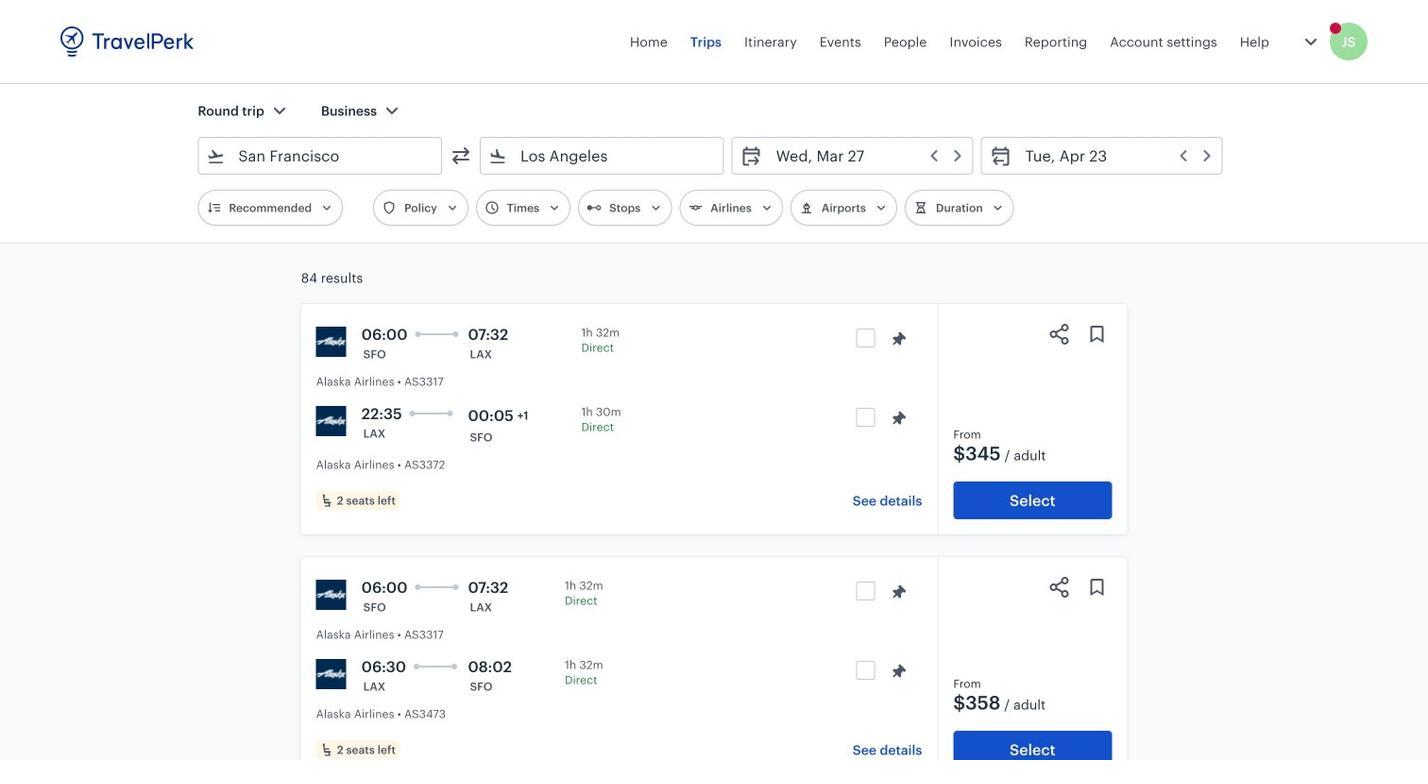Task type: locate. For each thing, give the bounding box(es) containing it.
1 alaska airlines image from the top
[[316, 327, 346, 357]]

1 alaska airlines image from the top
[[316, 406, 346, 436]]

1 vertical spatial alaska airlines image
[[316, 580, 346, 610]]

1 vertical spatial alaska airlines image
[[316, 659, 346, 689]]

2 alaska airlines image from the top
[[316, 580, 346, 610]]

To search field
[[507, 141, 699, 171]]

alaska airlines image
[[316, 327, 346, 357], [316, 659, 346, 689]]

0 vertical spatial alaska airlines image
[[316, 406, 346, 436]]

0 vertical spatial alaska airlines image
[[316, 327, 346, 357]]

Depart field
[[763, 141, 965, 171]]

alaska airlines image
[[316, 406, 346, 436], [316, 580, 346, 610]]



Task type: vqa. For each thing, say whether or not it's contained in the screenshot.
Spirit Airlines ICON
no



Task type: describe. For each thing, give the bounding box(es) containing it.
2 alaska airlines image from the top
[[316, 659, 346, 689]]

Return field
[[1012, 141, 1214, 171]]

From search field
[[225, 141, 417, 171]]



